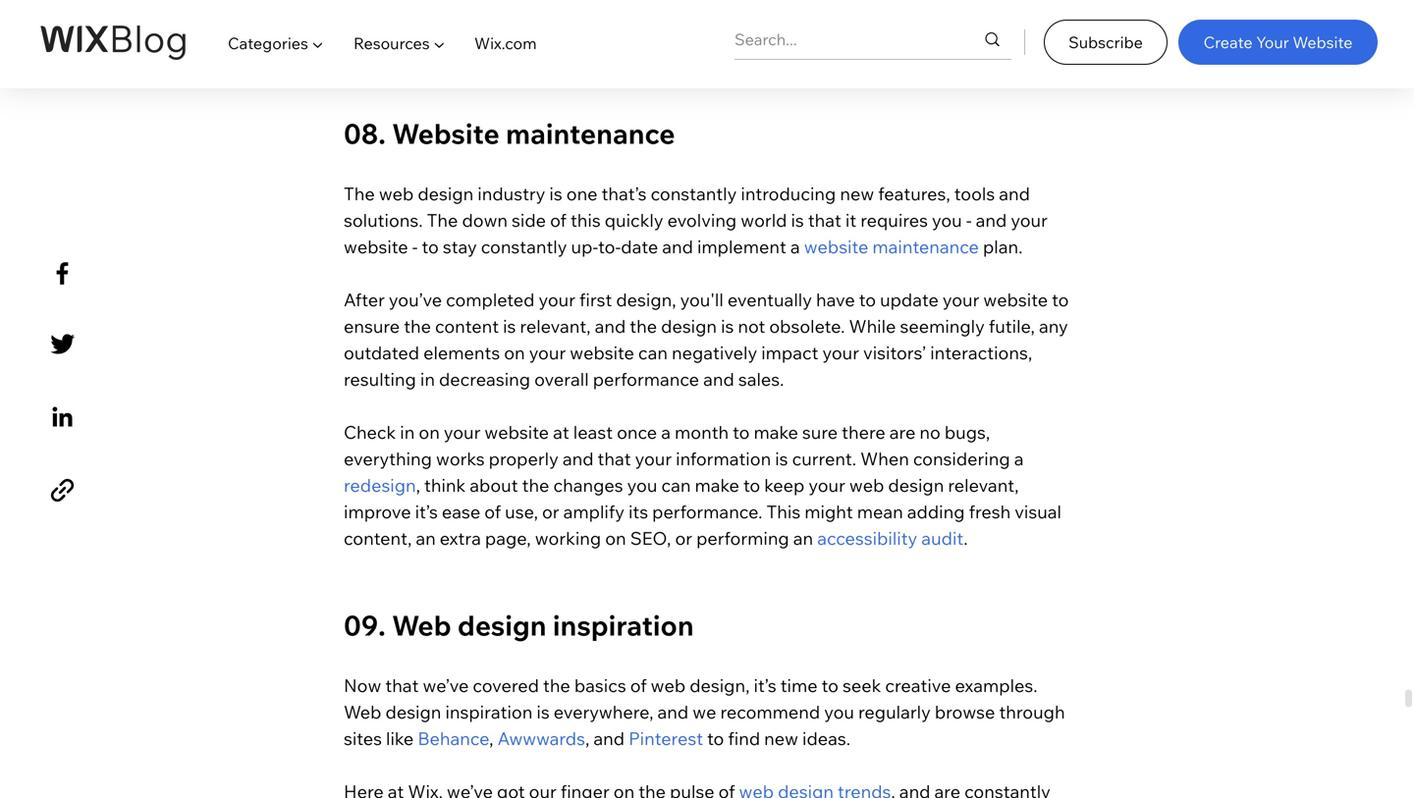 Task type: vqa. For each thing, say whether or not it's contained in the screenshot.
Up your service with real-time data
no



Task type: describe. For each thing, give the bounding box(es) containing it.
think
[[424, 474, 466, 497]]

on inside after you've completed your first design, you'll eventually have to update your website to ensure the content is relevant, and the design is not obsolete. while seemingly futile, any outdated elements on your website can negatively impact your visitors' interactions, resulting in decreasing overall performance and sales.
[[504, 342, 525, 364]]

awwwards
[[498, 728, 585, 750]]

categories ▼
[[228, 33, 324, 53]]

solutions.
[[344, 209, 423, 231]]

behance link
[[418, 728, 489, 750]]

this
[[767, 501, 801, 523]]

inspiration inside now that we've covered the basics of web design, it's time to seek creative examples. web design inspiration is everywhere, and we recommend you regularly browse through sites like
[[445, 701, 533, 723]]

content,
[[344, 527, 412, 550]]

basics
[[574, 675, 626, 697]]

audit
[[922, 527, 964, 550]]

bugs,
[[945, 421, 990, 444]]

overall
[[534, 368, 589, 390]]

its
[[629, 501, 648, 523]]

stay
[[443, 236, 477, 258]]

is left not
[[721, 315, 734, 337]]

sales.
[[738, 368, 784, 390]]

share article on linkedin image
[[45, 400, 80, 434]]

website down it
[[804, 236, 869, 258]]

that inside now that we've covered the basics of web design, it's time to seek creative examples. web design inspiration is everywhere, and we recommend you regularly browse through sites like
[[385, 675, 419, 697]]

down
[[462, 209, 508, 231]]

elements
[[423, 342, 500, 364]]

design inside now that we've covered the basics of web design, it's time to seek creative examples. web design inspiration is everywhere, and we recommend you regularly browse through sites like
[[386, 701, 441, 723]]

web inside the web design industry is one that's constantly introducing new features, tools and solutions. the down side of this quickly evolving world is that it requires you - and your website - to stay constantly up-to-date and implement a
[[379, 183, 414, 205]]

that inside check in on your website at least once a month to make sure there are no bugs, everything works properly and that your information is current. when considering a redesign
[[598, 448, 631, 470]]

information
[[676, 448, 771, 470]]

your down while
[[823, 342, 859, 364]]

0 vertical spatial -
[[966, 209, 972, 231]]

month
[[675, 421, 729, 444]]

to inside , think about the changes you can make to keep your web design relevant, improve it's ease of use, or amplify its performance. this might mean adding fresh visual content, an extra page, working on seo, or performing an
[[744, 474, 760, 497]]

fresh
[[969, 501, 1011, 523]]

least
[[573, 421, 613, 444]]

sites
[[344, 728, 382, 750]]

changes
[[553, 474, 623, 497]]

redesign link
[[344, 474, 416, 497]]

0 horizontal spatial maintenance
[[506, 116, 675, 151]]

2 an from the left
[[793, 527, 813, 550]]

website inside the web design industry is one that's constantly introducing new features, tools and solutions. the down side of this quickly evolving world is that it requires you - and your website - to stay constantly up-to-date and implement a
[[344, 236, 408, 258]]

the down you've at left
[[404, 315, 431, 337]]

awwwards link
[[498, 728, 585, 750]]

0 horizontal spatial the
[[344, 183, 375, 205]]

behance
[[418, 728, 489, 750]]

2 vertical spatial a
[[1014, 448, 1024, 470]]

you'll
[[680, 289, 724, 311]]

design up 'covered'
[[458, 609, 547, 643]]

pinterest
[[629, 728, 703, 750]]

relevant, inside after you've completed your first design, you'll eventually have to update your website to ensure the content is relevant, and the design is not obsolete. while seemingly futile, any outdated elements on your website can negatively impact your visitors' interactions, resulting in decreasing overall performance and sales.
[[520, 315, 591, 337]]

and down evolving
[[662, 236, 693, 258]]

mean
[[857, 501, 903, 523]]

no
[[920, 421, 941, 444]]

when
[[861, 448, 909, 470]]

now that we've covered the basics of web design, it's time to seek creative examples. web design inspiration is everywhere, and we recommend you regularly browse through sites like
[[344, 675, 1069, 750]]

creative
[[885, 675, 951, 697]]

your up overall
[[529, 342, 566, 364]]

performing
[[697, 527, 789, 550]]

to left find
[[707, 728, 724, 750]]

create
[[1204, 32, 1253, 52]]

share article on twitter image
[[45, 327, 80, 362]]

a inside the web design industry is one that's constantly introducing new features, tools and solutions. the down side of this quickly evolving world is that it requires you - and your website - to stay constantly up-to-date and implement a
[[791, 236, 800, 258]]

performance
[[593, 368, 699, 390]]

after
[[344, 289, 385, 311]]

keep
[[764, 474, 805, 497]]

like
[[386, 728, 414, 750]]

is down completed at the left top
[[503, 315, 516, 337]]

website up overall
[[570, 342, 634, 364]]

resulting
[[344, 368, 416, 390]]

0 horizontal spatial -
[[412, 236, 418, 258]]

to inside the web design industry is one that's constantly introducing new features, tools and solutions. the down side of this quickly evolving world is that it requires you - and your website - to stay constantly up-to-date and implement a
[[422, 236, 439, 258]]

once
[[617, 421, 657, 444]]

there
[[842, 421, 886, 444]]

works
[[436, 448, 485, 470]]

web inside now that we've covered the basics of web design, it's time to seek creative examples. web design inspiration is everywhere, and we recommend you regularly browse through sites like
[[344, 701, 382, 723]]

extra
[[440, 527, 481, 550]]

your
[[1257, 32, 1290, 52]]

can inside , think about the changes you can make to keep your web design relevant, improve it's ease of use, or amplify its performance. this might mean adding fresh visual content, an extra page, working on seo, or performing an
[[661, 474, 691, 497]]

is down "introducing"
[[791, 209, 804, 231]]

is inside now that we've covered the basics of web design, it's time to seek creative examples. web design inspiration is everywhere, and we recommend you regularly browse through sites like
[[537, 701, 550, 723]]

share article on facebook image
[[45, 257, 80, 291]]

interactions,
[[930, 342, 1033, 364]]

create your website
[[1204, 32, 1353, 52]]

any
[[1039, 315, 1068, 337]]

to inside check in on your website at least once a month to make sure there are no bugs, everything works properly and that your information is current. when considering a redesign
[[733, 421, 750, 444]]

evolving
[[668, 209, 737, 231]]

after you've completed your first design, you'll eventually have to update your website to ensure the content is relevant, and the design is not obsolete. while seemingly futile, any outdated elements on your website can negatively impact your visitors' interactions, resulting in decreasing overall performance and sales.
[[344, 289, 1073, 390]]

requires
[[861, 209, 928, 231]]

that inside the web design industry is one that's constantly introducing new features, tools and solutions. the down side of this quickly evolving world is that it requires you - and your website - to stay constantly up-to-date and implement a
[[808, 209, 842, 231]]

new inside the web design industry is one that's constantly introducing new features, tools and solutions. the down side of this quickly evolving world is that it requires you - and your website - to stay constantly up-to-date and implement a
[[840, 183, 874, 205]]

your inside , think about the changes you can make to keep your web design relevant, improve it's ease of use, or amplify its performance. this might mean adding fresh visual content, an extra page, working on seo, or performing an
[[809, 474, 846, 497]]

make inside check in on your website at least once a month to make sure there are no bugs, everything works properly and that your information is current. when considering a redesign
[[754, 421, 798, 444]]

share article on twitter image
[[45, 327, 80, 362]]

examples.
[[955, 675, 1038, 697]]

0 vertical spatial inspiration
[[553, 609, 694, 643]]

page,
[[485, 527, 531, 550]]

it's inside , think about the changes you can make to keep your web design relevant, improve it's ease of use, or amplify its performance. this might mean adding fresh visual content, an extra page, working on seo, or performing an
[[415, 501, 438, 523]]

performance.
[[652, 501, 763, 523]]

0 horizontal spatial or
[[542, 501, 559, 523]]

web inside , think about the changes you can make to keep your web design relevant, improve it's ease of use, or amplify its performance. this might mean adding fresh visual content, an extra page, working on seo, or performing an
[[850, 474, 884, 497]]

ease
[[442, 501, 481, 523]]

working
[[535, 527, 601, 550]]

first
[[580, 289, 612, 311]]

have
[[816, 289, 855, 311]]

features,
[[878, 183, 951, 205]]

considering
[[913, 448, 1010, 470]]

accessibility
[[817, 527, 918, 550]]

this
[[571, 209, 601, 231]]

design inside after you've completed your first design, you'll eventually have to update your website to ensure the content is relevant, and the design is not obsolete. while seemingly futile, any outdated elements on your website can negatively impact your visitors' interactions, resulting in decreasing overall performance and sales.
[[661, 315, 717, 337]]

everything
[[344, 448, 432, 470]]

1 horizontal spatial or
[[675, 527, 693, 550]]

adding
[[907, 501, 965, 523]]

08. website maintenance
[[344, 116, 675, 151]]

web inside now that we've covered the basics of web design, it's time to seek creative examples. web design inspiration is everywhere, and we recommend you regularly browse through sites like
[[651, 675, 686, 697]]

website up futile,
[[984, 289, 1048, 311]]

09. web design inspiration
[[344, 609, 694, 643]]

the up performance
[[630, 315, 657, 337]]

Search... search field
[[735, 20, 945, 59]]

0 vertical spatial website
[[1293, 32, 1353, 52]]

1 an from the left
[[416, 527, 436, 550]]

of inside now that we've covered the basics of web design, it's time to seek creative examples. web design inspiration is everywhere, and we recommend you regularly browse through sites like
[[630, 675, 647, 697]]

2 horizontal spatial ,
[[585, 728, 590, 750]]

decreasing
[[439, 368, 530, 390]]

0 horizontal spatial a
[[661, 421, 671, 444]]

now
[[344, 675, 381, 697]]

amplify
[[563, 501, 625, 523]]

to-
[[598, 236, 621, 258]]

you inside the web design industry is one that's constantly introducing new features, tools and solutions. the down side of this quickly evolving world is that it requires you - and your website - to stay constantly up-to-date and implement a
[[932, 209, 962, 231]]

obsolete.
[[769, 315, 845, 337]]

on inside check in on your website at least once a month to make sure there are no bugs, everything works properly and that your information is current. when considering a redesign
[[419, 421, 440, 444]]

covered
[[473, 675, 539, 697]]

the inside , think about the changes you can make to keep your web design relevant, improve it's ease of use, or amplify its performance. this might mean adding fresh visual content, an extra page, working on seo, or performing an
[[522, 474, 549, 497]]

subscribe
[[1069, 32, 1143, 52]]

of for ease
[[485, 501, 501, 523]]

on inside , think about the changes you can make to keep your web design relevant, improve it's ease of use, or amplify its performance. this might mean adding fresh visual content, an extra page, working on seo, or performing an
[[605, 527, 626, 550]]

resources  ▼
[[354, 33, 445, 53]]

of for side
[[550, 209, 567, 231]]

the inside now that we've covered the basics of web design, it's time to seek creative examples. web design inspiration is everywhere, and we recommend you regularly browse through sites like
[[543, 675, 570, 697]]

design inside the web design industry is one that's constantly introducing new features, tools and solutions. the down side of this quickly evolving world is that it requires you - and your website - to stay constantly up-to-date and implement a
[[418, 183, 474, 205]]

while
[[849, 315, 896, 337]]

we
[[693, 701, 717, 723]]

sure
[[802, 421, 838, 444]]

1 vertical spatial website
[[392, 116, 500, 151]]

time
[[781, 675, 818, 697]]



Task type: locate. For each thing, give the bounding box(es) containing it.
1 vertical spatial on
[[419, 421, 440, 444]]

0 vertical spatial a
[[791, 236, 800, 258]]

1 horizontal spatial you
[[824, 701, 855, 723]]

on down amplify
[[605, 527, 626, 550]]

1 vertical spatial inspiration
[[445, 701, 533, 723]]

or right seo, at the left of the page
[[675, 527, 693, 550]]

1 ▼ from the left
[[312, 33, 324, 53]]

negatively
[[672, 342, 757, 364]]

copy link of the article image
[[45, 474, 80, 508], [45, 474, 80, 508]]

the left basics at the bottom of page
[[543, 675, 570, 697]]

your up the plan.
[[1011, 209, 1048, 231]]

design, inside now that we've covered the basics of web design, it's time to seek creative examples. web design inspiration is everywhere, and we recommend you regularly browse through sites like
[[690, 675, 750, 697]]

introducing
[[741, 183, 836, 205]]

content
[[435, 315, 499, 337]]

browse
[[935, 701, 995, 723]]

your left "first"
[[539, 289, 576, 311]]

design up down
[[418, 183, 474, 205]]

2 vertical spatial web
[[651, 675, 686, 697]]

0 horizontal spatial it's
[[415, 501, 438, 523]]

of inside the web design industry is one that's constantly introducing new features, tools and solutions. the down side of this quickly evolving world is that it requires you - and your website - to stay constantly up-to-date and implement a
[[550, 209, 567, 231]]

0 horizontal spatial web
[[344, 701, 382, 723]]

accessibility audit link
[[817, 527, 964, 550]]

can inside after you've completed your first design, you'll eventually have to update your website to ensure the content is relevant, and the design is not obsolete. while seemingly futile, any outdated elements on your website can negatively impact your visitors' interactions, resulting in decreasing overall performance and sales.
[[638, 342, 668, 364]]

0 horizontal spatial an
[[416, 527, 436, 550]]

1 vertical spatial of
[[485, 501, 501, 523]]

1 vertical spatial web
[[344, 701, 382, 723]]

you up ideas.
[[824, 701, 855, 723]]

of inside , think about the changes you can make to keep your web design relevant, improve it's ease of use, or amplify its performance. this might mean adding fresh visual content, an extra page, working on seo, or performing an
[[485, 501, 501, 523]]

to up while
[[859, 289, 876, 311]]

your inside the web design industry is one that's constantly introducing new features, tools and solutions. the down side of this quickly evolving world is that it requires you - and your website - to stay constantly up-to-date and implement a
[[1011, 209, 1048, 231]]

0 horizontal spatial ▼
[[312, 33, 324, 53]]

2 horizontal spatial a
[[1014, 448, 1024, 470]]

0 vertical spatial on
[[504, 342, 525, 364]]

2 horizontal spatial web
[[850, 474, 884, 497]]

0 vertical spatial make
[[754, 421, 798, 444]]

0 horizontal spatial new
[[764, 728, 799, 750]]

everywhere,
[[554, 701, 654, 723]]

you've
[[389, 289, 442, 311]]

0 horizontal spatial you
[[627, 474, 658, 497]]

it
[[846, 209, 857, 231]]

0 horizontal spatial of
[[485, 501, 501, 523]]

use,
[[505, 501, 538, 523]]

relevant, inside , think about the changes you can make to keep your web design relevant, improve it's ease of use, or amplify its performance. this might mean adding fresh visual content, an extra page, working on seo, or performing an
[[948, 474, 1019, 497]]

▼ for categories ▼
[[312, 33, 324, 53]]

in inside check in on your website at least once a month to make sure there are no bugs, everything works properly and that your information is current. when considering a redesign
[[400, 421, 415, 444]]

make left sure on the right bottom of page
[[754, 421, 798, 444]]

0 vertical spatial design,
[[616, 289, 676, 311]]

0 horizontal spatial relevant,
[[520, 315, 591, 337]]

and down everywhere,
[[594, 728, 625, 750]]

make down information
[[695, 474, 740, 497]]

a right once
[[661, 421, 671, 444]]

to inside now that we've covered the basics of web design, it's time to seek creative examples. web design inspiration is everywhere, and we recommend you regularly browse through sites like
[[822, 675, 839, 697]]

ideas.
[[803, 728, 851, 750]]

09.
[[344, 609, 386, 643]]

website right your at top
[[1293, 32, 1353, 52]]

2 horizontal spatial of
[[630, 675, 647, 697]]

regularly
[[858, 701, 931, 723]]

-
[[966, 209, 972, 231], [412, 236, 418, 258]]

maintenance up one
[[506, 116, 675, 151]]

make
[[754, 421, 798, 444], [695, 474, 740, 497]]

on up works
[[419, 421, 440, 444]]

1 horizontal spatial constantly
[[651, 183, 737, 205]]

0 vertical spatial it's
[[415, 501, 438, 523]]

is inside check in on your website at least once a month to make sure there are no bugs, everything works properly and that your information is current. when considering a redesign
[[775, 448, 788, 470]]

on up decreasing
[[504, 342, 525, 364]]

1 horizontal spatial a
[[791, 236, 800, 258]]

design,
[[616, 289, 676, 311], [690, 675, 750, 697]]

0 horizontal spatial make
[[695, 474, 740, 497]]

1 horizontal spatial website
[[1293, 32, 1353, 52]]

, think about the changes you can make to keep your web design relevant, improve it's ease of use, or amplify its performance. this might mean adding fresh visual content, an extra page, working on seo, or performing an
[[344, 474, 1066, 550]]

0 horizontal spatial ,
[[416, 474, 420, 497]]

you down tools
[[932, 209, 962, 231]]

make inside , think about the changes you can make to keep your web design relevant, improve it's ease of use, or amplify its performance. this might mean adding fresh visual content, an extra page, working on seo, or performing an
[[695, 474, 740, 497]]

▼ right resources
[[433, 33, 445, 53]]

a up visual
[[1014, 448, 1024, 470]]

0 vertical spatial web
[[379, 183, 414, 205]]

seo,
[[630, 527, 671, 550]]

0 vertical spatial or
[[542, 501, 559, 523]]

or
[[542, 501, 559, 523], [675, 527, 693, 550]]

the up solutions.
[[344, 183, 375, 205]]

design inside , think about the changes you can make to keep your web design relevant, improve it's ease of use, or amplify its performance. this might mean adding fresh visual content, an extra page, working on seo, or performing an
[[888, 474, 944, 497]]

1 vertical spatial -
[[412, 236, 418, 258]]

of
[[550, 209, 567, 231], [485, 501, 501, 523], [630, 675, 647, 697]]

▼ for resources  ▼
[[433, 33, 445, 53]]

can up performance. on the bottom of page
[[661, 474, 691, 497]]

check
[[344, 421, 396, 444]]

web right 09.
[[392, 609, 451, 643]]

you up its
[[627, 474, 658, 497]]

ensure
[[344, 315, 400, 337]]

of right basics at the bottom of page
[[630, 675, 647, 697]]

pinterest link
[[629, 728, 703, 750]]

and down "first"
[[595, 315, 626, 337]]

1 horizontal spatial -
[[966, 209, 972, 231]]

in up everything
[[400, 421, 415, 444]]

2 horizontal spatial on
[[605, 527, 626, 550]]

improve
[[344, 501, 411, 523]]

1 vertical spatial in
[[400, 421, 415, 444]]

behance , awwwards , and pinterest to find new ideas.
[[418, 728, 855, 750]]

, down everywhere,
[[585, 728, 590, 750]]

categories
[[228, 33, 308, 53]]

to
[[422, 236, 439, 258], [859, 289, 876, 311], [1052, 289, 1069, 311], [733, 421, 750, 444], [744, 474, 760, 497], [822, 675, 839, 697], [707, 728, 724, 750]]

1 horizontal spatial new
[[840, 183, 874, 205]]

web up pinterest link
[[651, 675, 686, 697]]

1 horizontal spatial on
[[504, 342, 525, 364]]

web up mean
[[850, 474, 884, 497]]

relevant,
[[520, 315, 591, 337], [948, 474, 1019, 497]]

1 vertical spatial it's
[[754, 675, 777, 697]]

2 ▼ from the left
[[433, 33, 445, 53]]

to left stay
[[422, 236, 439, 258]]

1 vertical spatial you
[[627, 474, 658, 497]]

or right use,
[[542, 501, 559, 523]]

design, right "first"
[[616, 289, 676, 311]]

your
[[1011, 209, 1048, 231], [539, 289, 576, 311], [943, 289, 980, 311], [529, 342, 566, 364], [823, 342, 859, 364], [444, 421, 481, 444], [635, 448, 672, 470], [809, 474, 846, 497]]

1 horizontal spatial the
[[427, 209, 458, 231]]

new
[[840, 183, 874, 205], [764, 728, 799, 750]]

0 horizontal spatial on
[[419, 421, 440, 444]]

wix.com
[[474, 33, 537, 53]]

and right tools
[[999, 183, 1030, 205]]

is
[[549, 183, 563, 205], [791, 209, 804, 231], [503, 315, 516, 337], [721, 315, 734, 337], [775, 448, 788, 470], [537, 701, 550, 723]]

1 horizontal spatial ,
[[489, 728, 494, 750]]

visitors'
[[863, 342, 926, 364]]

create your website link
[[1179, 20, 1378, 65]]

constantly up evolving
[[651, 183, 737, 205]]

web up solutions.
[[379, 183, 414, 205]]

outdated
[[344, 342, 419, 364]]

a right implement
[[791, 236, 800, 258]]

.
[[964, 527, 968, 550]]

0 horizontal spatial constantly
[[481, 236, 567, 258]]

share article on linkedin image
[[45, 400, 80, 434]]

2 vertical spatial that
[[385, 675, 419, 697]]

0 vertical spatial new
[[840, 183, 874, 205]]

, left think
[[416, 474, 420, 497]]

0 vertical spatial that
[[808, 209, 842, 231]]

we've
[[423, 675, 469, 697]]

inspiration up basics at the bottom of page
[[553, 609, 694, 643]]

design down you'll
[[661, 315, 717, 337]]

0 vertical spatial maintenance
[[506, 116, 675, 151]]

it's down think
[[415, 501, 438, 523]]

and up the plan.
[[976, 209, 1007, 231]]

that down least
[[598, 448, 631, 470]]

it's
[[415, 501, 438, 523], [754, 675, 777, 697]]

and
[[999, 183, 1030, 205], [976, 209, 1007, 231], [662, 236, 693, 258], [595, 315, 626, 337], [703, 368, 735, 390], [563, 448, 594, 470], [658, 701, 689, 723], [594, 728, 625, 750]]

constantly down side
[[481, 236, 567, 258]]

quickly
[[605, 209, 664, 231]]

, left awwwards
[[489, 728, 494, 750]]

and inside now that we've covered the basics of web design, it's time to seek creative examples. web design inspiration is everywhere, and we recommend you regularly browse through sites like
[[658, 701, 689, 723]]

you inside now that we've covered the basics of web design, it's time to seek creative examples. web design inspiration is everywhere, and we recommend you regularly browse through sites like
[[824, 701, 855, 723]]

and down negatively
[[703, 368, 735, 390]]

can up performance
[[638, 342, 668, 364]]

- down solutions.
[[412, 236, 418, 258]]

1 vertical spatial make
[[695, 474, 740, 497]]

1 horizontal spatial relevant,
[[948, 474, 1019, 497]]

1 vertical spatial or
[[675, 527, 693, 550]]

of down about
[[485, 501, 501, 523]]

on
[[504, 342, 525, 364], [419, 421, 440, 444], [605, 527, 626, 550]]

visual
[[1015, 501, 1062, 523]]

is left one
[[549, 183, 563, 205]]

1 horizontal spatial in
[[420, 368, 435, 390]]

at
[[553, 421, 569, 444]]

is up awwwards
[[537, 701, 550, 723]]

1 horizontal spatial design,
[[690, 675, 750, 697]]

0 horizontal spatial in
[[400, 421, 415, 444]]

web
[[392, 609, 451, 643], [344, 701, 382, 723]]

▼ right the categories
[[312, 33, 324, 53]]

2 vertical spatial of
[[630, 675, 647, 697]]

your up seemingly
[[943, 289, 980, 311]]

0 horizontal spatial inspiration
[[445, 701, 533, 723]]

to up 'any'
[[1052, 289, 1069, 311]]

1 vertical spatial relevant,
[[948, 474, 1019, 497]]

to up information
[[733, 421, 750, 444]]

and up changes on the left bottom
[[563, 448, 594, 470]]

0 vertical spatial relevant,
[[520, 315, 591, 337]]

share article on facebook image
[[45, 257, 80, 291]]

recommend
[[720, 701, 820, 723]]

1 vertical spatial new
[[764, 728, 799, 750]]

the
[[344, 183, 375, 205], [427, 209, 458, 231]]

maintenance
[[506, 116, 675, 151], [873, 236, 979, 258]]

completed
[[446, 289, 535, 311]]

1 vertical spatial that
[[598, 448, 631, 470]]

subscribe link
[[1044, 20, 1168, 65]]

through
[[999, 701, 1065, 723]]

0 horizontal spatial web
[[379, 183, 414, 205]]

side
[[512, 209, 546, 231]]

accessibility audit .
[[817, 527, 972, 550]]

1 horizontal spatial web
[[651, 675, 686, 697]]

and up pinterest link
[[658, 701, 689, 723]]

1 horizontal spatial that
[[598, 448, 631, 470]]

your up might
[[809, 474, 846, 497]]

inspiration down 'covered'
[[445, 701, 533, 723]]

1 horizontal spatial an
[[793, 527, 813, 550]]

1 horizontal spatial web
[[392, 609, 451, 643]]

the down properly
[[522, 474, 549, 497]]

2 vertical spatial you
[[824, 701, 855, 723]]

constantly
[[651, 183, 737, 205], [481, 236, 567, 258]]

0 horizontal spatial that
[[385, 675, 419, 697]]

website maintenance plan.
[[804, 236, 1027, 258]]

1 vertical spatial web
[[850, 474, 884, 497]]

1 horizontal spatial inspiration
[[553, 609, 694, 643]]

website down solutions.
[[344, 236, 408, 258]]

new up it
[[840, 183, 874, 205]]

None search field
[[735, 20, 1012, 59]]

1 horizontal spatial of
[[550, 209, 567, 231]]

1 horizontal spatial maintenance
[[873, 236, 979, 258]]

0 vertical spatial constantly
[[651, 183, 737, 205]]

1 vertical spatial a
[[661, 421, 671, 444]]

0 horizontal spatial website
[[392, 116, 500, 151]]

maintenance down requires
[[873, 236, 979, 258]]

web down now
[[344, 701, 382, 723]]

in inside after you've completed your first design, you'll eventually have to update your website to ensure the content is relevant, and the design is not obsolete. while seemingly futile, any outdated elements on your website can negatively impact your visitors' interactions, resulting in decreasing overall performance and sales.
[[420, 368, 435, 390]]

you inside , think about the changes you can make to keep your web design relevant, improve it's ease of use, or amplify its performance. this might mean adding fresh visual content, an extra page, working on seo, or performing an
[[627, 474, 658, 497]]

implement
[[697, 236, 787, 258]]

is up the keep
[[775, 448, 788, 470]]

the up stay
[[427, 209, 458, 231]]

design, inside after you've completed your first design, you'll eventually have to update your website to ensure the content is relevant, and the design is not obsolete. while seemingly futile, any outdated elements on your website can negatively impact your visitors' interactions, resulting in decreasing overall performance and sales.
[[616, 289, 676, 311]]

website up properly
[[485, 421, 549, 444]]

it's inside now that we've covered the basics of web design, it's time to seek creative examples. web design inspiration is everywhere, and we recommend you regularly browse through sites like
[[754, 675, 777, 697]]

relevant, down "first"
[[520, 315, 591, 337]]

the web design industry is one that's constantly introducing new features, tools and solutions. the down side of this quickly evolving world is that it requires you - and your website - to stay constantly up-to-date and implement a
[[344, 183, 1052, 258]]

new down 'recommend'
[[764, 728, 799, 750]]

1 vertical spatial constantly
[[481, 236, 567, 258]]

0 vertical spatial web
[[392, 609, 451, 643]]

2 horizontal spatial you
[[932, 209, 962, 231]]

0 vertical spatial of
[[550, 209, 567, 231]]

website inside check in on your website at least once a month to make sure there are no bugs, everything works properly and that your information is current. when considering a redesign
[[485, 421, 549, 444]]

0 vertical spatial the
[[344, 183, 375, 205]]

08.
[[344, 116, 386, 151]]

and inside check in on your website at least once a month to make sure there are no bugs, everything works properly and that your information is current. when considering a redesign
[[563, 448, 594, 470]]

design, up we
[[690, 675, 750, 697]]

design up like
[[386, 701, 441, 723]]

- down tools
[[966, 209, 972, 231]]

to left the keep
[[744, 474, 760, 497]]

your up works
[[444, 421, 481, 444]]

1 horizontal spatial ▼
[[433, 33, 445, 53]]

relevant, up fresh
[[948, 474, 1019, 497]]

2 vertical spatial on
[[605, 527, 626, 550]]

website right 08.
[[392, 116, 500, 151]]

1 vertical spatial design,
[[690, 675, 750, 697]]

an down this
[[793, 527, 813, 550]]

an left 'extra'
[[416, 527, 436, 550]]

1 vertical spatial can
[[661, 474, 691, 497]]

in down elements
[[420, 368, 435, 390]]

0 vertical spatial in
[[420, 368, 435, 390]]

industry
[[478, 183, 546, 205]]

of left this
[[550, 209, 567, 231]]

your down once
[[635, 448, 672, 470]]

website
[[1293, 32, 1353, 52], [392, 116, 500, 151]]

2 horizontal spatial that
[[808, 209, 842, 231]]

, inside , think about the changes you can make to keep your web design relevant, improve it's ease of use, or amplify its performance. this might mean adding fresh visual content, an extra page, working on seo, or performing an
[[416, 474, 420, 497]]

1 vertical spatial the
[[427, 209, 458, 231]]

0 vertical spatial you
[[932, 209, 962, 231]]

0 horizontal spatial design,
[[616, 289, 676, 311]]

that right now
[[385, 675, 419, 697]]

1 horizontal spatial it's
[[754, 675, 777, 697]]

it's up 'recommend'
[[754, 675, 777, 697]]

design up adding
[[888, 474, 944, 497]]

0 vertical spatial can
[[638, 342, 668, 364]]

that
[[808, 209, 842, 231], [598, 448, 631, 470], [385, 675, 419, 697]]

resources
[[354, 33, 430, 53]]

you
[[932, 209, 962, 231], [627, 474, 658, 497], [824, 701, 855, 723]]

to right time
[[822, 675, 839, 697]]

tools
[[955, 183, 995, 205]]

web design visual elements animation image
[[344, 0, 1071, 45]]

1 horizontal spatial make
[[754, 421, 798, 444]]

redesign
[[344, 474, 416, 497]]

that left it
[[808, 209, 842, 231]]

impact
[[761, 342, 819, 364]]



